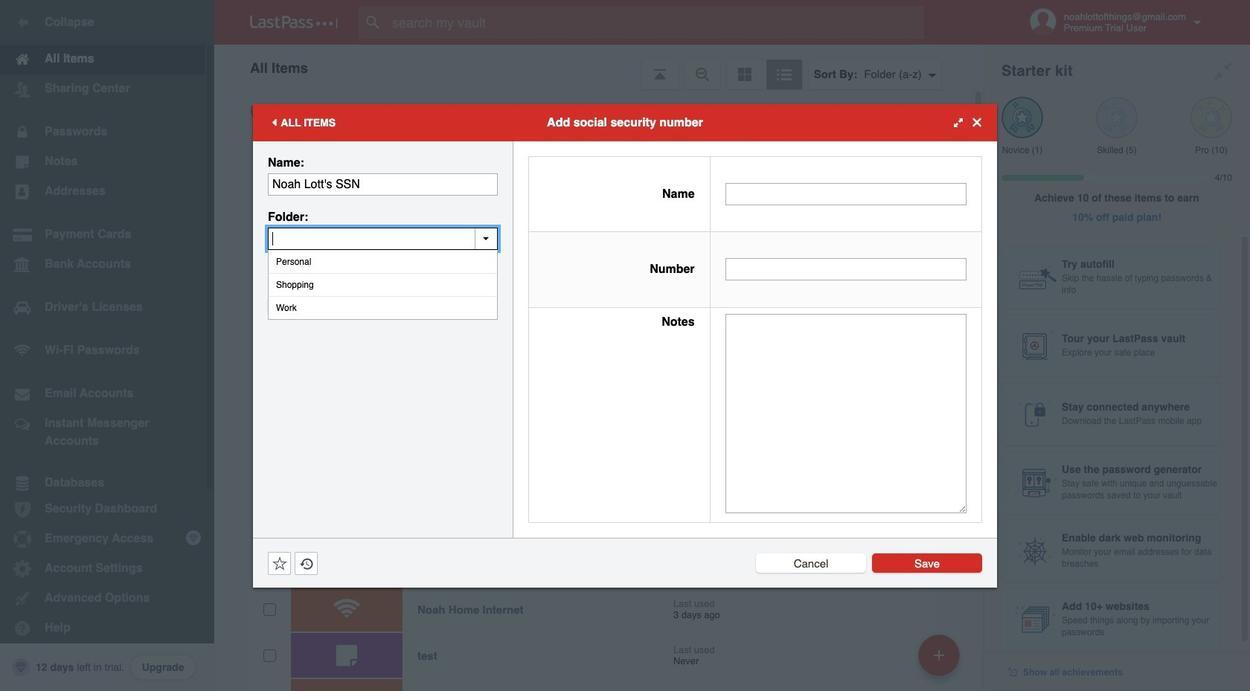 Task type: locate. For each thing, give the bounding box(es) containing it.
dialog
[[253, 104, 998, 588]]

new item image
[[934, 650, 945, 661]]

vault options navigation
[[214, 45, 984, 89]]

None text field
[[726, 183, 967, 205], [726, 314, 967, 513], [726, 183, 967, 205], [726, 314, 967, 513]]

None text field
[[268, 173, 498, 195], [268, 227, 498, 250], [726, 259, 967, 281], [268, 173, 498, 195], [268, 227, 498, 250], [726, 259, 967, 281]]



Task type: describe. For each thing, give the bounding box(es) containing it.
new item navigation
[[914, 631, 969, 692]]

main navigation navigation
[[0, 0, 214, 692]]

lastpass image
[[250, 16, 338, 29]]

search my vault text field
[[359, 6, 954, 39]]

Search search field
[[359, 6, 954, 39]]



